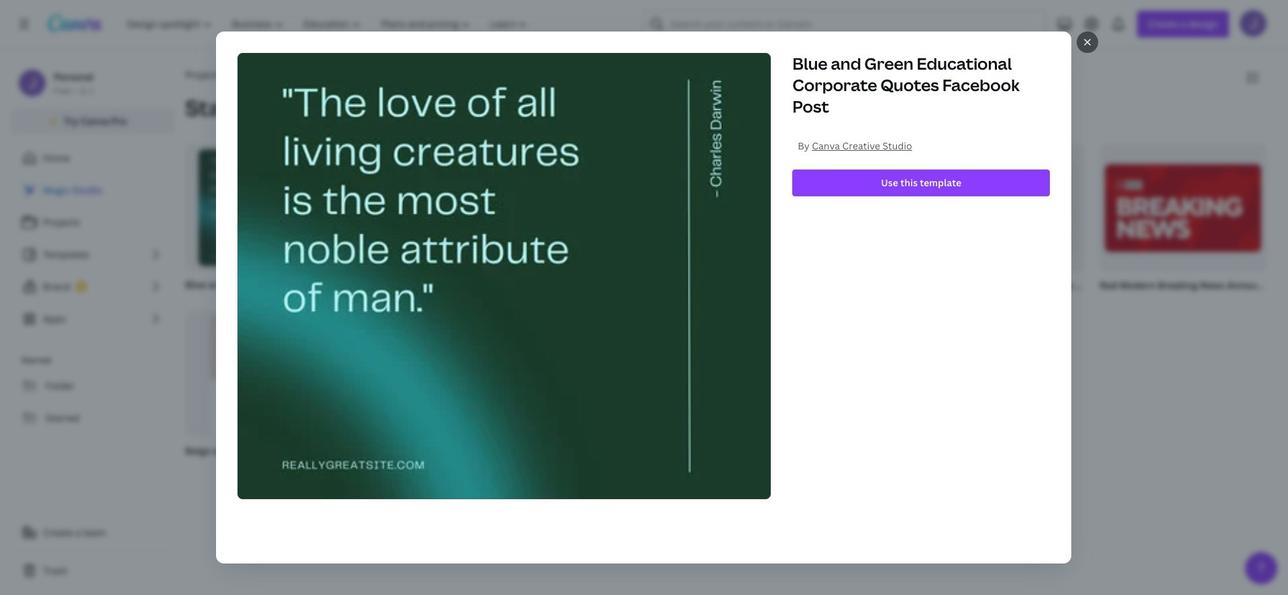 Task type: vqa. For each thing, say whether or not it's contained in the screenshot.
GROUP
yes



Task type: locate. For each thing, give the bounding box(es) containing it.
group
[[182, 144, 352, 294], [365, 144, 535, 301], [548, 144, 718, 315], [731, 144, 901, 294], [914, 144, 1084, 294], [1097, 144, 1267, 294], [182, 310, 352, 569]]

top level navigation element
[[118, 11, 539, 38]]

list
[[11, 177, 174, 333]]

None search field
[[644, 11, 1046, 38]]



